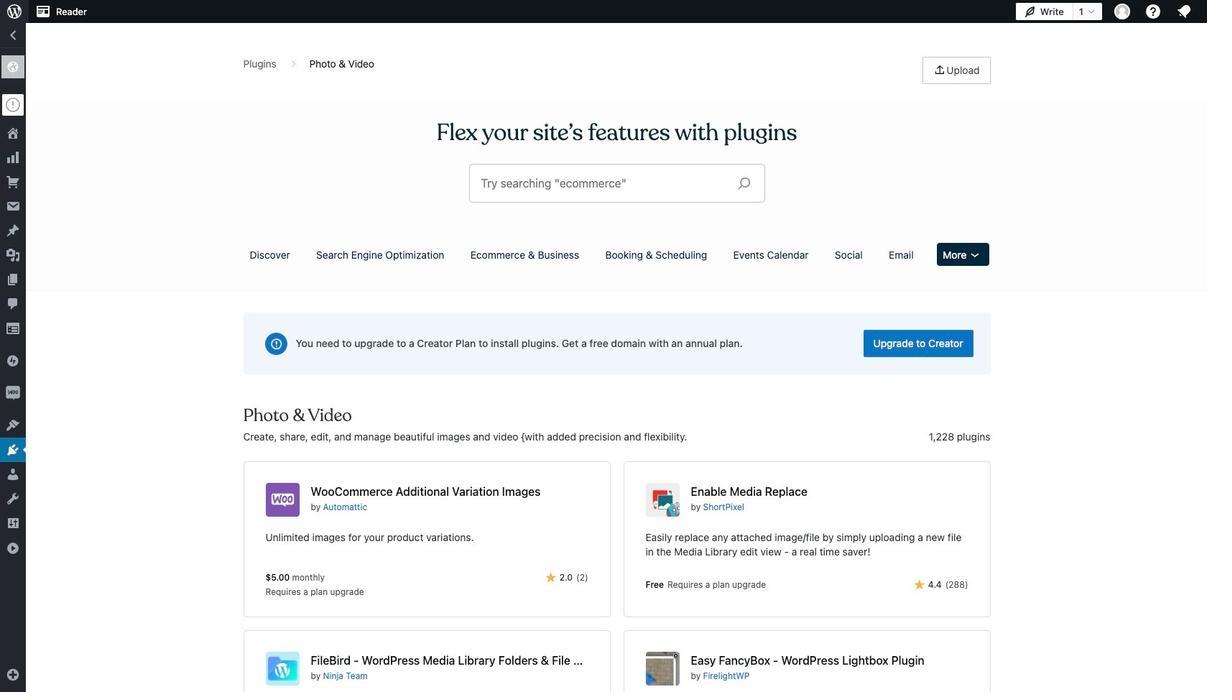 Task type: describe. For each thing, give the bounding box(es) containing it.
help image
[[1145, 3, 1162, 20]]

Search search field
[[481, 165, 726, 202]]

1 img image from the top
[[6, 354, 20, 368]]

manage your notifications image
[[1176, 3, 1193, 20]]

my profile image
[[1115, 4, 1131, 19]]



Task type: locate. For each thing, give the bounding box(es) containing it.
open search image
[[726, 173, 762, 193]]

None search field
[[470, 165, 764, 202]]

plugin icon image
[[266, 483, 299, 517], [646, 483, 680, 517], [266, 652, 299, 686], [646, 652, 680, 686]]

manage your sites image
[[6, 3, 23, 20]]

1 vertical spatial img image
[[6, 386, 20, 400]]

img image
[[6, 354, 20, 368], [6, 386, 20, 400]]

0 vertical spatial img image
[[6, 354, 20, 368]]

2 img image from the top
[[6, 386, 20, 400]]

main content
[[238, 57, 996, 692]]



Task type: vqa. For each thing, say whether or not it's contained in the screenshot.
Woo Express: Trial Site Plan for woo-softly-futuristic-post.wpcomstaging.com
no



